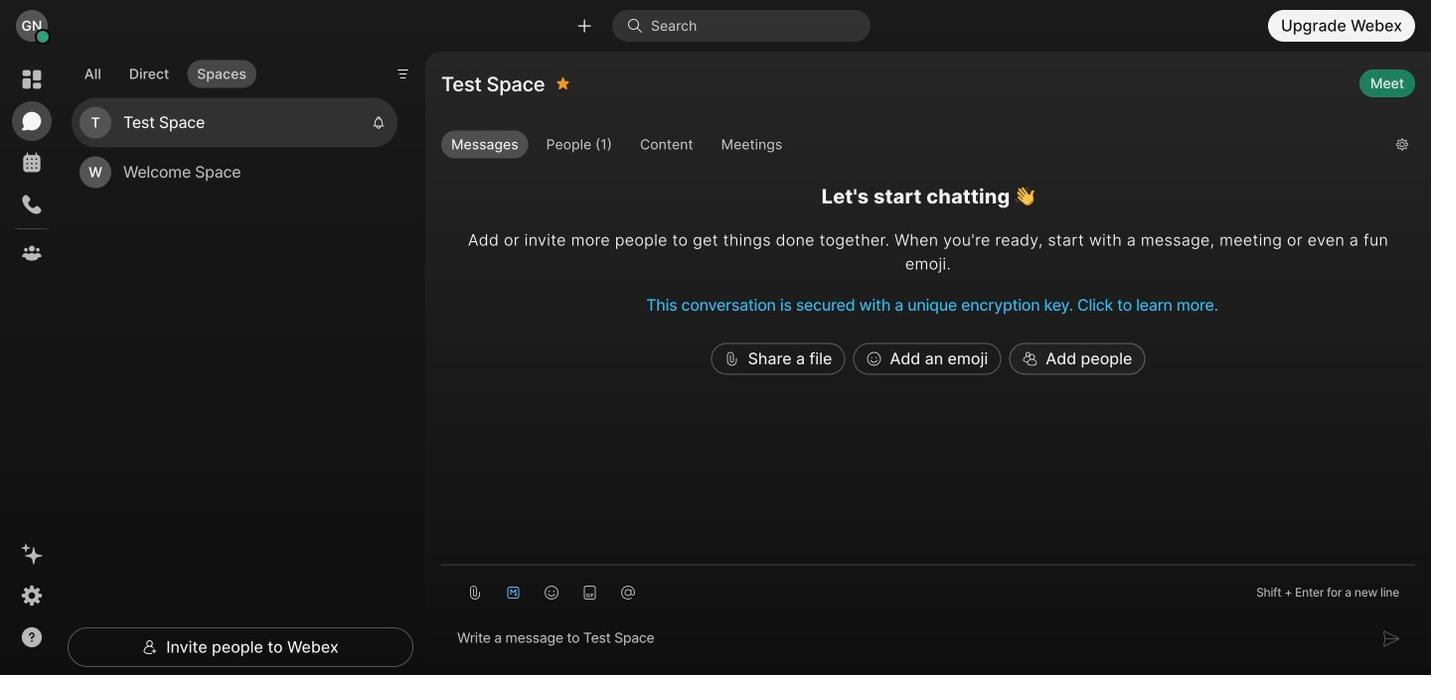 Task type: vqa. For each thing, say whether or not it's contained in the screenshot.
Messaging tab
no



Task type: locate. For each thing, give the bounding box(es) containing it.
group
[[441, 131, 1380, 163]]

navigation
[[0, 52, 64, 676]]

test space, you will be notified of all new messages in this space list item
[[72, 98, 398, 148]]

you will be notified of all new messages in this space image
[[372, 116, 386, 130]]

tab list
[[70, 48, 261, 94]]

webex tab list
[[12, 60, 52, 273]]



Task type: describe. For each thing, give the bounding box(es) containing it.
message composer toolbar element
[[441, 566, 1415, 612]]

welcome space list item
[[72, 148, 398, 197]]



